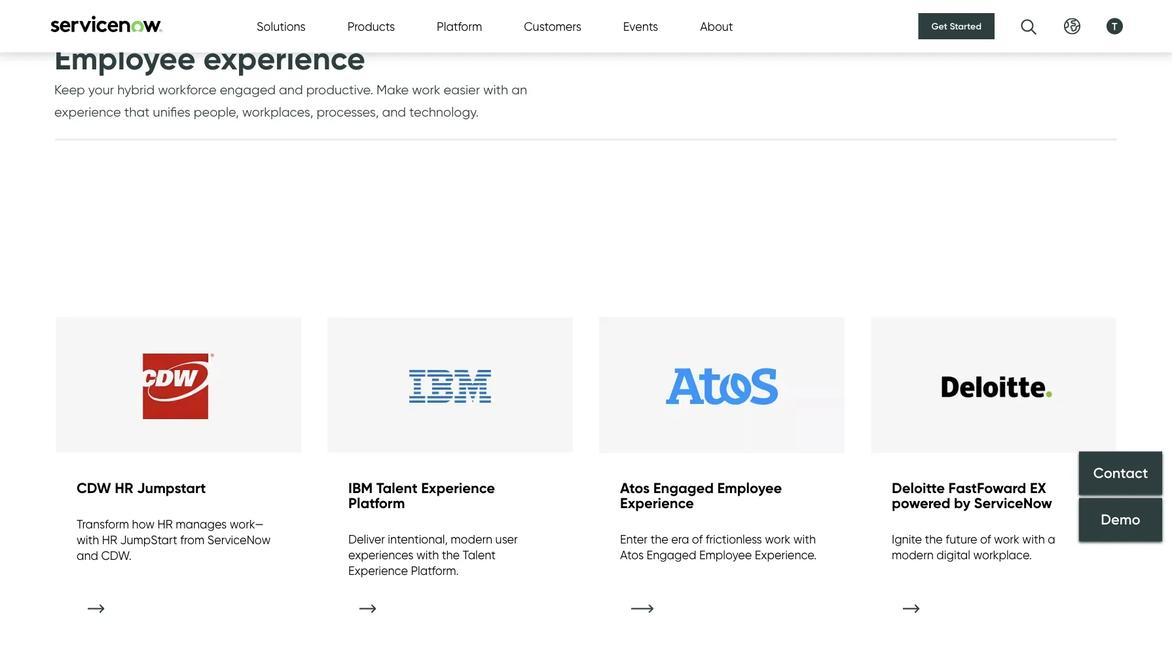 Task type: vqa. For each thing, say whether or not it's contained in the screenshot.
the "Business E-mail" text box in the top right of the page
no



Task type: locate. For each thing, give the bounding box(es) containing it.
workplaces,
[[242, 104, 313, 120]]

jumpstart
[[137, 479, 206, 497]]

atos inside atos engaged employee experience
[[620, 479, 650, 497]]

deloitte
[[892, 479, 945, 497]]

by
[[954, 495, 971, 513]]

2 horizontal spatial experience
[[620, 495, 694, 513]]

talent
[[376, 479, 418, 497], [463, 548, 496, 563]]

platform inside ibm talent experience platform
[[349, 495, 405, 513]]

the inside ignite the future of work with a modern digital workplace.
[[925, 533, 943, 547]]

1 horizontal spatial and
[[279, 82, 303, 98]]

productive.
[[306, 82, 373, 98]]

demo link
[[1080, 498, 1163, 541]]

the inside enter the era of frictionless work with atos engaged employee experience.
[[651, 533, 669, 547]]

employee experience keep your hybrid workforce engaged and productive. make work easier with an experience that unifies people, workplaces, processes, and technology.
[[54, 39, 527, 120]]

1 vertical spatial talent
[[463, 548, 496, 563]]

products
[[348, 19, 395, 33]]

the for experience
[[651, 533, 669, 547]]

engaged down era
[[647, 548, 697, 563]]

with
[[483, 82, 508, 98], [794, 533, 816, 547], [1023, 533, 1045, 547], [77, 533, 99, 547], [417, 548, 439, 563]]

with inside ignite the future of work with a modern digital workplace.
[[1023, 533, 1045, 547]]

modern
[[451, 533, 493, 547], [892, 548, 934, 563]]

1 vertical spatial hr
[[158, 517, 173, 532]]

that
[[124, 104, 150, 120]]

a
[[1048, 533, 1056, 547]]

an
[[512, 82, 527, 98]]

1 horizontal spatial the
[[651, 533, 669, 547]]

hybrid
[[117, 82, 155, 98]]

the left era
[[651, 533, 669, 547]]

0 horizontal spatial talent
[[376, 479, 418, 497]]

2 atos from the top
[[620, 548, 644, 563]]

servicenow image
[[49, 15, 164, 32]]

frictionless
[[706, 533, 762, 547]]

experience inside deliver intentional, modern user experiences with the talent experience platform.
[[349, 564, 408, 578]]

experience
[[421, 479, 495, 497], [620, 495, 694, 513], [349, 564, 408, 578]]

modern inside ignite the future of work with a modern digital workplace.
[[892, 548, 934, 563]]

1 vertical spatial engaged
[[647, 548, 697, 563]]

0 horizontal spatial experience
[[349, 564, 408, 578]]

2 horizontal spatial and
[[382, 104, 406, 120]]

how
[[132, 517, 155, 532]]

servicenow inside deloitte fastfoward ex powered by servicenow
[[974, 495, 1053, 513]]

servicenow inside transform how hr manages work— with hr jumpstart from servicenow and cdw.
[[207, 533, 271, 547]]

0 vertical spatial experience
[[203, 39, 365, 77]]

2 vertical spatial employee
[[700, 548, 752, 563]]

0 horizontal spatial servicenow
[[207, 533, 271, 547]]

0 vertical spatial and
[[279, 82, 303, 98]]

deliver intentional, modern user experiences with the talent experience platform.
[[349, 533, 518, 578]]

enter the era of frictionless work with atos engaged employee experience.
[[620, 533, 817, 563]]

modern down ignite
[[892, 548, 934, 563]]

talent down user
[[463, 548, 496, 563]]

experience up era
[[620, 495, 694, 513]]

deloitte fastfoward ex powered by servicenow
[[892, 479, 1053, 513]]

keep
[[54, 82, 85, 98]]

experience
[[203, 39, 365, 77], [54, 104, 121, 120]]

work
[[412, 82, 441, 98], [765, 533, 791, 547], [994, 533, 1020, 547]]

work inside employee experience keep your hybrid workforce engaged and productive. make work easier with an experience that unifies people, workplaces, processes, and technology.
[[412, 82, 441, 98]]

0 vertical spatial engaged
[[654, 479, 714, 497]]

2 ibm logo image from the left
[[871, 318, 1117, 456]]

ignite the future of work with a modern digital workplace.
[[892, 533, 1056, 563]]

the up digital
[[925, 533, 943, 547]]

with down transform on the bottom left of the page
[[77, 533, 99, 547]]

cdw.
[[101, 549, 132, 563]]

atos up enter
[[620, 479, 650, 497]]

jumpstart
[[120, 533, 177, 547]]

of for powered
[[981, 533, 991, 547]]

the up platform.
[[442, 548, 460, 563]]

experience up intentional,
[[421, 479, 495, 497]]

1 vertical spatial modern
[[892, 548, 934, 563]]

0 horizontal spatial work
[[412, 82, 441, 98]]

ibm logo image for talent
[[328, 318, 573, 456]]

0 vertical spatial modern
[[451, 533, 493, 547]]

1 vertical spatial employee
[[718, 479, 782, 497]]

0 vertical spatial platform
[[437, 19, 482, 33]]

engaged
[[220, 82, 276, 98]]

and up "workplaces,"
[[279, 82, 303, 98]]

1 vertical spatial servicenow
[[207, 533, 271, 547]]

work inside ignite the future of work with a modern digital workplace.
[[994, 533, 1020, 547]]

employee inside employee experience keep your hybrid workforce engaged and productive. make work easier with an experience that unifies people, workplaces, processes, and technology.
[[54, 39, 196, 77]]

0 vertical spatial hr
[[115, 479, 133, 497]]

hr right how
[[158, 517, 173, 532]]

2 vertical spatial and
[[77, 549, 98, 563]]

of right era
[[692, 533, 703, 547]]

make
[[377, 82, 409, 98]]

of up workplace.
[[981, 533, 991, 547]]

work—
[[230, 517, 264, 532]]

0 horizontal spatial ibm logo image
[[328, 318, 573, 456]]

get started
[[932, 21, 982, 32]]

with left an
[[483, 82, 508, 98]]

and down make
[[382, 104, 406, 120]]

0 horizontal spatial platform
[[349, 495, 405, 513]]

engaged up era
[[654, 479, 714, 497]]

powered
[[892, 495, 951, 513]]

fastfoward
[[949, 479, 1027, 497]]

1 of from the left
[[692, 533, 703, 547]]

0 vertical spatial servicenow
[[974, 495, 1053, 513]]

solutions
[[257, 19, 306, 33]]

1 horizontal spatial talent
[[463, 548, 496, 563]]

1 vertical spatial experience
[[54, 104, 121, 120]]

0 vertical spatial atos
[[620, 479, 650, 497]]

servicenow down work—
[[207, 533, 271, 547]]

and left cdw.
[[77, 549, 98, 563]]

with inside deliver intentional, modern user experiences with the talent experience platform.
[[417, 548, 439, 563]]

employee up frictionless
[[718, 479, 782, 497]]

of inside ignite the future of work with a modern digital workplace.
[[981, 533, 991, 547]]

talent right the ibm
[[376, 479, 418, 497]]

manages
[[176, 517, 227, 532]]

0 horizontal spatial and
[[77, 549, 98, 563]]

ibm logo image
[[328, 318, 573, 456], [871, 318, 1117, 456]]

with for ibm talent experience platform
[[417, 548, 439, 563]]

0 vertical spatial employee
[[54, 39, 196, 77]]

1 vertical spatial and
[[382, 104, 406, 120]]

1 atos from the top
[[620, 479, 650, 497]]

hr up cdw.
[[102, 533, 117, 547]]

modern left user
[[451, 533, 493, 547]]

1 horizontal spatial experience
[[203, 39, 365, 77]]

engaged inside enter the era of frictionless work with atos engaged employee experience.
[[647, 548, 697, 563]]

hr
[[115, 479, 133, 497], [158, 517, 173, 532], [102, 533, 117, 547]]

employee up hybrid
[[54, 39, 196, 77]]

platform up deliver
[[349, 495, 405, 513]]

talent inside ibm talent experience platform
[[376, 479, 418, 497]]

transform
[[77, 517, 129, 532]]

atos down enter
[[620, 548, 644, 563]]

1 vertical spatial atos
[[620, 548, 644, 563]]

experience down experiences
[[349, 564, 408, 578]]

platform button
[[437, 17, 482, 35]]

engaged inside atos engaged employee experience
[[654, 479, 714, 497]]

get started link
[[919, 13, 995, 39]]

employee inside atos engaged employee experience
[[718, 479, 782, 497]]

processes,
[[317, 104, 379, 120]]

with for deloitte fastfoward ex powered by servicenow
[[1023, 533, 1045, 547]]

atos
[[620, 479, 650, 497], [620, 548, 644, 563]]

2 horizontal spatial work
[[994, 533, 1020, 547]]

and inside transform how hr manages work— with hr jumpstart from servicenow and cdw.
[[77, 549, 98, 563]]

the
[[651, 533, 669, 547], [925, 533, 943, 547], [442, 548, 460, 563]]

and
[[279, 82, 303, 98], [382, 104, 406, 120], [77, 549, 98, 563]]

experience down solutions
[[203, 39, 365, 77]]

work up technology.
[[412, 82, 441, 98]]

the inside deliver intentional, modern user experiences with the talent experience platform.
[[442, 548, 460, 563]]

0 horizontal spatial of
[[692, 533, 703, 547]]

ignite
[[892, 533, 922, 547]]

with left the a
[[1023, 533, 1045, 547]]

employee
[[54, 39, 196, 77], [718, 479, 782, 497], [700, 548, 752, 563]]

of for experience
[[692, 533, 703, 547]]

experience down your
[[54, 104, 121, 120]]

1 horizontal spatial work
[[765, 533, 791, 547]]

work up experience.
[[765, 533, 791, 547]]

experiences
[[349, 548, 414, 563]]

employee inside enter the era of frictionless work with atos engaged employee experience.
[[700, 548, 752, 563]]

2 vertical spatial hr
[[102, 533, 117, 547]]

ibm logo image for fastfoward
[[871, 318, 1117, 456]]

easier
[[444, 82, 480, 98]]

servicenow right by
[[974, 495, 1053, 513]]

1 horizontal spatial servicenow
[[974, 495, 1053, 513]]

with inside transform how hr manages work— with hr jumpstart from servicenow and cdw.
[[77, 533, 99, 547]]

employee down frictionless
[[700, 548, 752, 563]]

0 horizontal spatial modern
[[451, 533, 493, 547]]

with up platform.
[[417, 548, 439, 563]]

engaged
[[654, 479, 714, 497], [647, 548, 697, 563]]

of
[[692, 533, 703, 547], [981, 533, 991, 547]]

platform
[[437, 19, 482, 33], [349, 495, 405, 513]]

of inside enter the era of frictionless work with atos engaged employee experience.
[[692, 533, 703, 547]]

0 vertical spatial talent
[[376, 479, 418, 497]]

1 vertical spatial platform
[[349, 495, 405, 513]]

1 horizontal spatial of
[[981, 533, 991, 547]]

platform up easier
[[437, 19, 482, 33]]

1 ibm logo image from the left
[[328, 318, 573, 456]]

servicenow
[[974, 495, 1053, 513], [207, 533, 271, 547]]

1 horizontal spatial experience
[[421, 479, 495, 497]]

contact
[[1094, 464, 1149, 482]]

1 horizontal spatial ibm logo image
[[871, 318, 1117, 456]]

work up workplace.
[[994, 533, 1020, 547]]

1 horizontal spatial modern
[[892, 548, 934, 563]]

transform how hr manages work— with hr jumpstart from servicenow and cdw.
[[77, 517, 271, 563]]

hr right the cdw
[[115, 479, 133, 497]]

with inside enter the era of frictionless work with atos engaged employee experience.
[[794, 533, 816, 547]]

started
[[950, 21, 982, 32]]

with up experience.
[[794, 533, 816, 547]]

events
[[624, 19, 658, 33]]

0 horizontal spatial the
[[442, 548, 460, 563]]

2 horizontal spatial the
[[925, 533, 943, 547]]

2 of from the left
[[981, 533, 991, 547]]



Task type: describe. For each thing, give the bounding box(es) containing it.
demo
[[1101, 511, 1141, 529]]

from
[[180, 533, 205, 547]]

events button
[[624, 17, 658, 35]]

experience inside ibm talent experience platform
[[421, 479, 495, 497]]

cdw hr jumpstart
[[77, 479, 206, 497]]

1 horizontal spatial platform
[[437, 19, 482, 33]]

ibm talent experience platform
[[349, 479, 495, 513]]

work inside enter the era of frictionless work with atos engaged employee experience.
[[765, 533, 791, 547]]

era
[[672, 533, 689, 547]]

cdw logo image
[[56, 318, 301, 456]]

talent inside deliver intentional, modern user experiences with the talent experience platform.
[[463, 548, 496, 563]]

enter
[[620, 533, 648, 547]]

products button
[[348, 17, 395, 35]]

ex
[[1030, 479, 1047, 497]]

experience.
[[755, 548, 817, 563]]

with for cdw hr jumpstart
[[77, 533, 99, 547]]

people,
[[194, 104, 239, 120]]

customers button
[[524, 17, 582, 35]]

atos inside enter the era of frictionless work with atos engaged employee experience.
[[620, 548, 644, 563]]

workplace.
[[974, 548, 1032, 563]]

get
[[932, 21, 948, 32]]

0 horizontal spatial experience
[[54, 104, 121, 120]]

about
[[700, 19, 733, 33]]

contact link
[[1080, 452, 1163, 495]]

customers
[[524, 19, 582, 33]]

modern inside deliver intentional, modern user experiences with the talent experience platform.
[[451, 533, 493, 547]]

platform.
[[411, 564, 459, 578]]

atos engaged employee experience
[[620, 479, 782, 513]]

the for powered
[[925, 533, 943, 547]]

technology.
[[409, 104, 479, 120]]

workforce
[[158, 82, 217, 98]]

future
[[946, 533, 978, 547]]

unifies
[[153, 104, 190, 120]]

with inside employee experience keep your hybrid workforce engaged and productive. make work easier with an experience that unifies people, workplaces, processes, and technology.
[[483, 82, 508, 98]]

your
[[88, 82, 114, 98]]

digital
[[937, 548, 971, 563]]

experience inside atos engaged employee experience
[[620, 495, 694, 513]]

solutions button
[[257, 17, 306, 35]]

deliver
[[349, 533, 385, 547]]

user
[[496, 533, 518, 547]]

about button
[[700, 17, 733, 35]]

cdw
[[77, 479, 111, 497]]

intentional,
[[388, 533, 448, 547]]

ibm
[[349, 479, 373, 497]]



